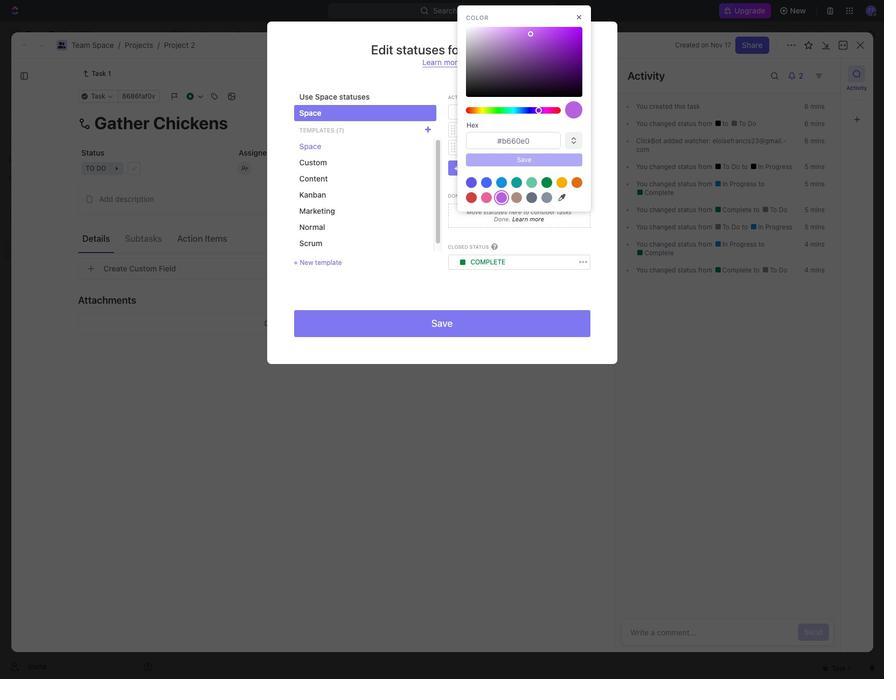 Task type: describe. For each thing, give the bounding box(es) containing it.
customize
[[793, 99, 831, 109]]

add for add task button to the top
[[807, 69, 821, 78]]

favorites button
[[4, 154, 41, 167]]

nov
[[711, 41, 723, 49]]

eloisefrancis23@gmail. com
[[637, 137, 787, 154]]

table link
[[325, 97, 346, 112]]

content
[[300, 174, 328, 183]]

new inside edit statuses for projects dialog
[[300, 259, 314, 267]]

6 mins for changed status from
[[805, 120, 825, 128]]

assignees button
[[436, 124, 486, 137]]

3 you from the top
[[637, 163, 648, 171]]

5 you from the top
[[637, 206, 648, 214]]

gantt link
[[364, 97, 386, 112]]

+ for + new template
[[294, 259, 298, 267]]

activity inside task sidebar navigation tab list
[[847, 85, 868, 91]]

customize button
[[779, 97, 834, 112]]

project 2 link
[[164, 40, 195, 50]]

do inside edit statuses for projects dialog
[[482, 108, 491, 116]]

add description button
[[82, 191, 538, 208]]

calendar link
[[273, 97, 307, 112]]

7 mins from the top
[[811, 223, 825, 231]]

send button
[[798, 624, 830, 642]]

2 horizontal spatial /
[[229, 30, 231, 39]]

7 you from the top
[[637, 240, 648, 249]]

5 from from the top
[[698, 223, 713, 231]]

8686faf0v button
[[118, 90, 160, 103]]

marketing
[[300, 207, 335, 216]]

user group image
[[171, 32, 178, 37]]

projects for team
[[125, 40, 153, 50]]

+ new template
[[294, 259, 342, 267]]

2 changed status from from the top
[[648, 163, 714, 171]]

hide
[[560, 126, 574, 134]]

inbox link
[[4, 71, 156, 88]]

3 from from the top
[[698, 180, 713, 188]]

1 vertical spatial statuses
[[340, 92, 370, 101]]

added watcher:
[[662, 137, 713, 145]]

new button
[[776, 2, 813, 19]]

created
[[650, 102, 673, 111]]

tasks
[[557, 209, 572, 216]]

6 status from the top
[[678, 240, 697, 249]]

items
[[205, 234, 227, 243]]

description
[[115, 195, 154, 204]]

you created this task
[[637, 102, 701, 111]]

color
[[466, 14, 489, 21]]

6 from from the top
[[698, 240, 713, 249]]

custom inside edit statuses for projects dialog
[[300, 158, 327, 167]]

4 for in progress
[[805, 240, 809, 249]]

hide button
[[555, 124, 578, 137]]

complete
[[471, 258, 506, 266]]

inbox
[[26, 74, 45, 84]]

17
[[725, 41, 732, 49]]

details
[[83, 234, 110, 243]]

board link
[[199, 97, 222, 112]]

home
[[26, 56, 47, 65]]

share button right 17
[[736, 37, 770, 54]]

7 changed from the top
[[650, 266, 676, 274]]

7 changed status from from the top
[[648, 266, 714, 274]]

1 6 from the top
[[805, 102, 809, 111]]

6 for added watcher:
[[805, 137, 809, 145]]

task for the middle add task button
[[304, 152, 318, 160]]

color options list
[[464, 175, 585, 205]]

3 changed from the top
[[650, 180, 676, 188]]

1 status from the top
[[678, 120, 697, 128]]

2 vertical spatial add task button
[[212, 223, 253, 236]]

task 2
[[217, 206, 240, 215]]

search...
[[434, 6, 464, 15]]

8 mins from the top
[[811, 240, 825, 249]]

more inside edit statuses for projects learn more
[[444, 58, 462, 67]]

edit statuses for projects learn more
[[371, 42, 513, 67]]

0 horizontal spatial team space link
[[71, 40, 114, 50]]

project
[[164, 40, 189, 50]]

to inside move statuses here to consider tasks done.
[[524, 209, 530, 216]]

upgrade
[[735, 6, 766, 15]]

task 1 link
[[78, 67, 115, 80]]

create
[[104, 264, 127, 273]]

assigned to
[[239, 148, 281, 157]]

Edit task name text field
[[78, 113, 542, 133]]

1 inside button
[[253, 207, 256, 215]]

3 status from the top
[[678, 180, 697, 188]]

task 1
[[92, 70, 111, 78]]

0 vertical spatial status
[[81, 148, 104, 157]]

add for the middle add task button
[[290, 152, 302, 160]]

add inside edit statuses for projects dialog
[[461, 164, 475, 173]]

attachments
[[78, 295, 136, 306]]

8686faf0v
[[122, 92, 155, 100]]

hex
[[467, 121, 479, 129]]

6 changed status from from the top
[[648, 240, 714, 249]]

team for team space / projects / project 2
[[71, 40, 90, 50]]

automations
[[792, 30, 837, 39]]

statuses for move
[[484, 209, 508, 216]]

tree inside the sidebar navigation
[[4, 188, 156, 333]]

status inside dialog
[[477, 164, 499, 173]]

action items
[[177, 234, 227, 243]]

4 mins for in progress
[[805, 240, 825, 249]]

1 changed status from from the top
[[648, 120, 714, 128]]

automations button
[[787, 26, 843, 43]]

on
[[702, 41, 709, 49]]

spaces
[[9, 175, 31, 183]]

com
[[637, 137, 787, 154]]

0 horizontal spatial here
[[311, 320, 325, 328]]

kanban
[[300, 190, 326, 200]]

0 horizontal spatial projects link
[[125, 40, 153, 50]]

your
[[281, 320, 295, 328]]

add task for the bottommost add task button
[[217, 225, 249, 234]]

team for team space
[[181, 30, 200, 39]]

invite
[[28, 662, 47, 672]]

task down team space / projects / project 2
[[92, 70, 106, 78]]

for
[[448, 42, 464, 57]]

watcher:
[[685, 137, 711, 145]]

for
[[471, 144, 484, 152]]

task sidebar navigation tab list
[[846, 65, 869, 128]]

team space / projects / project 2
[[71, 40, 195, 50]]

learn inside edit statuses for projects learn more
[[423, 58, 442, 67]]

user group image inside tree
[[11, 211, 19, 218]]

subtasks
[[125, 234, 162, 243]]

task for add task button to the top
[[823, 69, 840, 78]]

space for use space statuses
[[315, 92, 338, 101]]

+ add status
[[454, 164, 499, 173]]

5 changed status from from the top
[[648, 223, 714, 231]]

done.
[[494, 216, 511, 223]]

6 you from the top
[[637, 223, 648, 231]]

task sidebar content section
[[614, 59, 841, 653]]

assigned
[[239, 148, 272, 157]]

0 vertical spatial add task button
[[800, 65, 846, 83]]

1 you from the top
[[637, 102, 648, 111]]

8 you from the top
[[637, 266, 648, 274]]

+ for + add status
[[454, 164, 459, 173]]

3 5 from the top
[[805, 206, 809, 214]]

2 changed from the top
[[650, 163, 676, 171]]

eloisefrancis23@gmail.
[[713, 137, 787, 145]]

sidebar navigation
[[0, 22, 161, 680]]



Task type: locate. For each thing, give the bounding box(es) containing it.
0 vertical spatial 6 mins
[[805, 102, 825, 111]]

4 5 mins from the top
[[805, 223, 825, 231]]

attachments button
[[78, 287, 542, 313]]

move statuses here to consider tasks done.
[[467, 209, 572, 223]]

share button down the upgrade
[[748, 26, 782, 43]]

1 5 mins from the top
[[805, 163, 825, 171]]

2 status from the top
[[678, 163, 697, 171]]

create custom field button
[[78, 258, 542, 280]]

space up home link
[[92, 40, 114, 50]]

4 for complete
[[805, 266, 809, 274]]

3 6 mins from the top
[[805, 137, 825, 145]]

3 mins from the top
[[811, 137, 825, 145]]

4 from from the top
[[698, 206, 713, 214]]

1 horizontal spatial add task
[[290, 152, 318, 160]]

projects
[[246, 30, 275, 39], [125, 40, 153, 50], [467, 42, 513, 57]]

1 vertical spatial team
[[71, 40, 90, 50]]

1 4 mins from the top
[[805, 240, 825, 249]]

activity inside task sidebar content section
[[628, 70, 665, 82]]

+ left template
[[294, 259, 298, 267]]

review
[[486, 144, 510, 152]]

None field
[[466, 132, 561, 149]]

1 5 from the top
[[805, 163, 809, 171]]

drop your files here to
[[265, 320, 333, 328]]

1 horizontal spatial +
[[454, 164, 459, 173]]

in inside edit statuses for projects dialog
[[471, 126, 478, 134]]

1 horizontal spatial new
[[791, 6, 807, 15]]

0 horizontal spatial status
[[81, 148, 104, 157]]

2 horizontal spatial projects
[[467, 42, 513, 57]]

more
[[444, 58, 462, 67], [530, 216, 545, 223]]

projects inside edit statuses for projects learn more
[[467, 42, 513, 57]]

4 mins for complete
[[805, 266, 825, 274]]

5 status from the top
[[678, 223, 697, 231]]

add down for
[[461, 164, 475, 173]]

0 horizontal spatial +
[[294, 259, 298, 267]]

add up content
[[290, 152, 302, 160]]

team up project 2 "link"
[[181, 30, 200, 39]]

1 horizontal spatial statuses
[[396, 42, 445, 57]]

progress inside edit statuses for projects dialog
[[479, 126, 514, 134]]

learn more
[[511, 216, 545, 223]]

0 horizontal spatial add task
[[217, 225, 249, 234]]

+ down assignees button
[[454, 164, 459, 173]]

learn more link down for
[[423, 58, 462, 67]]

new up automations
[[791, 6, 807, 15]]

1 vertical spatial 6
[[805, 120, 809, 128]]

2 horizontal spatial add task
[[807, 69, 840, 78]]

0 vertical spatial 6
[[805, 102, 809, 111]]

space down edit task name text field
[[300, 142, 322, 151]]

add left description
[[99, 195, 113, 204]]

normal
[[300, 223, 325, 232]]

2 vertical spatial statuses
[[484, 209, 508, 216]]

0 vertical spatial 4
[[805, 240, 809, 249]]

1 vertical spatial here
[[311, 320, 325, 328]]

use space statuses
[[300, 92, 370, 101]]

task down the 1 button
[[233, 225, 249, 234]]

0 vertical spatial custom
[[300, 158, 327, 167]]

tree
[[4, 188, 156, 333]]

calendar
[[275, 99, 307, 109]]

add task down task 2
[[217, 225, 249, 234]]

/ left the project
[[158, 40, 160, 50]]

1 horizontal spatial activity
[[847, 85, 868, 91]]

new down scrum
[[300, 259, 314, 267]]

1 changed from the top
[[650, 120, 676, 128]]

0 vertical spatial 4 mins
[[805, 240, 825, 249]]

0 vertical spatial activity
[[628, 70, 665, 82]]

user group image down the spaces
[[11, 211, 19, 218]]

add task up customize
[[807, 69, 840, 78]]

1 vertical spatial 4 mins
[[805, 266, 825, 274]]

space right use
[[315, 92, 338, 101]]

2 horizontal spatial statuses
[[484, 209, 508, 216]]

1 horizontal spatial custom
[[300, 158, 327, 167]]

4
[[805, 240, 809, 249], [805, 266, 809, 274]]

1 vertical spatial custom
[[129, 264, 157, 273]]

space for team space / projects / project 2
[[92, 40, 114, 50]]

2 6 mins from the top
[[805, 120, 825, 128]]

assignees
[[449, 126, 481, 134]]

share for "share" button right of 17
[[743, 40, 763, 50]]

files
[[297, 320, 309, 328]]

task
[[688, 102, 701, 111]]

1 vertical spatial learn more link
[[511, 216, 545, 223]]

space right user group image
[[202, 30, 224, 39]]

learn more link down consider
[[511, 216, 545, 223]]

add task
[[807, 69, 840, 78], [290, 152, 318, 160], [217, 225, 249, 234]]

0 horizontal spatial statuses
[[340, 92, 370, 101]]

⌘k
[[540, 6, 552, 15]]

more down for
[[444, 58, 462, 67]]

learn more link
[[423, 58, 462, 67], [511, 216, 545, 223]]

here
[[509, 209, 522, 216], [311, 320, 325, 328]]

6 mins
[[805, 102, 825, 111], [805, 120, 825, 128], [805, 137, 825, 145]]

for review
[[471, 144, 510, 152]]

share right 17
[[743, 40, 763, 50]]

0 horizontal spatial learn more link
[[423, 58, 462, 67]]

1 horizontal spatial add task button
[[277, 150, 323, 163]]

1 horizontal spatial learn
[[513, 216, 529, 223]]

here right "files"
[[311, 320, 325, 328]]

field
[[159, 264, 176, 273]]

action
[[177, 234, 203, 243]]

to do
[[471, 108, 491, 116], [737, 120, 757, 128], [721, 163, 742, 171], [768, 206, 788, 214], [721, 223, 742, 231], [200, 255, 221, 263], [768, 266, 788, 274]]

6 for changed status from
[[805, 120, 809, 128]]

from
[[698, 120, 713, 128], [698, 163, 713, 171], [698, 180, 713, 188], [698, 206, 713, 214], [698, 223, 713, 231], [698, 240, 713, 249], [698, 266, 713, 274]]

0 horizontal spatial activity
[[628, 70, 665, 82]]

0 horizontal spatial custom
[[129, 264, 157, 273]]

clickbot
[[637, 137, 662, 145]]

custom inside the "create custom field" button
[[129, 264, 157, 273]]

1 horizontal spatial learn more link
[[511, 216, 545, 223]]

2 vertical spatial 6 mins
[[805, 137, 825, 145]]

1 horizontal spatial /
[[158, 40, 160, 50]]

4 5 from the top
[[805, 223, 809, 231]]

add task for add task button to the top
[[807, 69, 840, 78]]

add for the bottommost add task button
[[217, 225, 231, 234]]

2 vertical spatial add task
[[217, 225, 249, 234]]

task for the bottommost add task button
[[233, 225, 249, 234]]

edit statuses for projects dialog
[[267, 22, 618, 364]]

add task button down task 2
[[212, 223, 253, 236]]

3 changed status from from the top
[[648, 180, 714, 188]]

0 vertical spatial more
[[444, 58, 462, 67]]

board
[[201, 99, 222, 109]]

1 button
[[242, 205, 257, 216]]

0 vertical spatial user group image
[[58, 42, 66, 49]]

home link
[[4, 52, 156, 70]]

6 mins from the top
[[811, 206, 825, 214]]

task up content
[[304, 152, 318, 160]]

move
[[467, 209, 482, 216]]

projects link right the team space in the left of the page
[[233, 28, 278, 41]]

1 vertical spatial 6 mins
[[805, 120, 825, 128]]

2 5 mins from the top
[[805, 180, 825, 188]]

learn
[[423, 58, 442, 67], [513, 216, 529, 223]]

6 changed from the top
[[650, 240, 676, 249]]

in progress inside edit statuses for projects dialog
[[471, 126, 514, 134]]

send
[[805, 628, 823, 637]]

new
[[791, 6, 807, 15], [300, 259, 314, 267]]

5 changed from the top
[[650, 223, 676, 231]]

1 horizontal spatial 1
[[253, 207, 256, 215]]

4 mins
[[805, 240, 825, 249], [805, 266, 825, 274]]

4 you from the top
[[637, 180, 648, 188]]

1 6 mins from the top
[[805, 102, 825, 111]]

gantt
[[366, 99, 386, 109]]

share button
[[748, 26, 782, 43], [736, 37, 770, 54]]

team up home link
[[71, 40, 90, 50]]

0 vertical spatial 1
[[108, 70, 111, 78]]

1 vertical spatial 4
[[805, 266, 809, 274]]

edit
[[371, 42, 394, 57]]

2 vertical spatial 6
[[805, 137, 809, 145]]

scrum
[[300, 239, 323, 248]]

share
[[755, 30, 776, 39], [743, 40, 763, 50]]

3 6 from the top
[[805, 137, 809, 145]]

new inside new button
[[791, 6, 807, 15]]

statuses for edit
[[396, 42, 445, 57]]

1 vertical spatial more
[[530, 216, 545, 223]]

0 vertical spatial statuses
[[396, 42, 445, 57]]

add down task 2
[[217, 225, 231, 234]]

created on nov 17
[[676, 41, 732, 49]]

0 vertical spatial learn more link
[[423, 58, 462, 67]]

1 horizontal spatial user group image
[[58, 42, 66, 49]]

7 status from the top
[[678, 266, 697, 274]]

1 horizontal spatial projects link
[[233, 28, 278, 41]]

custom left the field
[[129, 264, 157, 273]]

1 from from the top
[[698, 120, 713, 128]]

/ up home link
[[118, 40, 121, 50]]

subtasks button
[[121, 229, 167, 248]]

1 vertical spatial user group image
[[11, 211, 19, 218]]

0 vertical spatial add task
[[807, 69, 840, 78]]

1 vertical spatial add task button
[[277, 150, 323, 163]]

9 mins from the top
[[811, 266, 825, 274]]

0 vertical spatial new
[[791, 6, 807, 15]]

projects for edit
[[467, 42, 513, 57]]

6 mins for added watcher:
[[805, 137, 825, 145]]

1 horizontal spatial projects
[[246, 30, 275, 39]]

4 mins from the top
[[811, 163, 825, 171]]

add task button up content
[[277, 150, 323, 163]]

projects link
[[233, 28, 278, 41], [125, 40, 153, 50]]

action items button
[[173, 229, 232, 248]]

add description
[[99, 195, 154, 204]]

1 vertical spatial add task
[[290, 152, 318, 160]]

/ right the team space in the left of the page
[[229, 30, 231, 39]]

custom
[[300, 158, 327, 167], [129, 264, 157, 273]]

add task up content
[[290, 152, 318, 160]]

drop
[[265, 320, 279, 328]]

0 horizontal spatial more
[[444, 58, 462, 67]]

task left the 1 button
[[217, 206, 234, 215]]

add task button up customize
[[800, 65, 846, 83]]

0 horizontal spatial user group image
[[11, 211, 19, 218]]

details button
[[78, 229, 114, 248]]

here inside move statuses here to consider tasks done.
[[509, 209, 522, 216]]

0 horizontal spatial team
[[71, 40, 90, 50]]

consider
[[531, 209, 556, 216]]

1 vertical spatial activity
[[847, 85, 868, 91]]

0 vertical spatial learn
[[423, 58, 442, 67]]

1 vertical spatial +
[[294, 259, 298, 267]]

created
[[676, 41, 700, 49]]

2 6 from the top
[[805, 120, 809, 128]]

upgrade link
[[720, 3, 771, 18]]

5 mins
[[805, 163, 825, 171], [805, 180, 825, 188], [805, 206, 825, 214], [805, 223, 825, 231]]

4 status from the top
[[678, 206, 697, 214]]

1 vertical spatial status
[[477, 164, 499, 173]]

1 horizontal spatial more
[[530, 216, 545, 223]]

task left task sidebar navigation tab list
[[823, 69, 840, 78]]

statuses
[[396, 42, 445, 57], [340, 92, 370, 101], [484, 209, 508, 216]]

4 changed status from from the top
[[648, 206, 714, 214]]

template
[[315, 259, 342, 267]]

projects link left the project
[[125, 40, 153, 50]]

1 vertical spatial learn
[[513, 216, 529, 223]]

2 horizontal spatial add task button
[[800, 65, 846, 83]]

0 vertical spatial team
[[181, 30, 200, 39]]

7 from from the top
[[698, 266, 713, 274]]

added
[[664, 137, 683, 145]]

2 from from the top
[[698, 163, 713, 171]]

5 mins from the top
[[811, 180, 825, 188]]

Search tasks... text field
[[751, 122, 858, 139]]

add task for the middle add task button
[[290, 152, 318, 160]]

1 vertical spatial share
[[743, 40, 763, 50]]

to do inside edit statuses for projects dialog
[[471, 108, 491, 116]]

add up customize
[[807, 69, 821, 78]]

0 horizontal spatial /
[[118, 40, 121, 50]]

space for team space
[[202, 30, 224, 39]]

here up learn more
[[509, 209, 522, 216]]

1 horizontal spatial team
[[181, 30, 200, 39]]

team space
[[181, 30, 224, 39]]

1 horizontal spatial here
[[509, 209, 522, 216]]

space down use
[[300, 108, 322, 118]]

2 you from the top
[[637, 120, 648, 128]]

3 5 mins from the top
[[805, 206, 825, 214]]

changed
[[650, 120, 676, 128], [650, 163, 676, 171], [650, 180, 676, 188], [650, 206, 676, 214], [650, 223, 676, 231], [650, 240, 676, 249], [650, 266, 676, 274]]

1 vertical spatial new
[[300, 259, 314, 267]]

status
[[81, 148, 104, 157], [477, 164, 499, 173]]

share down the upgrade
[[755, 30, 776, 39]]

this
[[675, 102, 686, 111]]

2 4 mins from the top
[[805, 266, 825, 274]]

4 changed from the top
[[650, 206, 676, 214]]

1 mins from the top
[[811, 102, 825, 111]]

1 horizontal spatial team space link
[[168, 28, 226, 41]]

user group image
[[58, 42, 66, 49], [11, 211, 19, 218]]

0 vertical spatial here
[[509, 209, 522, 216]]

favorites
[[9, 156, 37, 164]]

statuses inside move statuses here to consider tasks done.
[[484, 209, 508, 216]]

use
[[300, 92, 313, 101]]

statuses inside edit statuses for projects learn more
[[396, 42, 445, 57]]

team space link
[[168, 28, 226, 41], [71, 40, 114, 50]]

status
[[678, 120, 697, 128], [678, 163, 697, 171], [678, 180, 697, 188], [678, 206, 697, 214], [678, 223, 697, 231], [678, 240, 697, 249], [678, 266, 697, 274]]

0 horizontal spatial 1
[[108, 70, 111, 78]]

1 horizontal spatial status
[[477, 164, 499, 173]]

0 horizontal spatial projects
[[125, 40, 153, 50]]

0 horizontal spatial add task button
[[212, 223, 253, 236]]

create custom field
[[104, 264, 176, 273]]

in progress
[[471, 126, 514, 134], [200, 152, 244, 160], [757, 163, 793, 171], [721, 180, 759, 188], [757, 223, 793, 231], [721, 240, 759, 249]]

user group image up home link
[[58, 42, 66, 49]]

2 4 from the top
[[805, 266, 809, 274]]

custom up content
[[300, 158, 327, 167]]

1 vertical spatial 1
[[253, 207, 256, 215]]

1 4 from the top
[[805, 240, 809, 249]]

0 vertical spatial share
[[755, 30, 776, 39]]

share for "share" button underneath the upgrade
[[755, 30, 776, 39]]

+
[[454, 164, 459, 173], [294, 259, 298, 267]]

0 vertical spatial +
[[454, 164, 459, 173]]

activity
[[628, 70, 665, 82], [847, 85, 868, 91]]

0 horizontal spatial new
[[300, 259, 314, 267]]

more down consider
[[530, 216, 545, 223]]

2 5 from the top
[[805, 180, 809, 188]]

2 mins from the top
[[811, 120, 825, 128]]

table
[[327, 99, 346, 109]]

1
[[108, 70, 111, 78], [253, 207, 256, 215]]

0 horizontal spatial learn
[[423, 58, 442, 67]]



Task type: vqa. For each thing, say whether or not it's contained in the screenshot.
the left Learn more Link
yes



